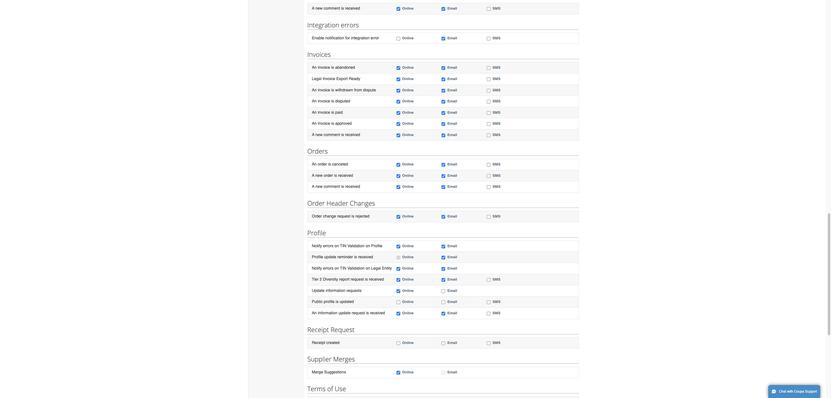 Task type: locate. For each thing, give the bounding box(es) containing it.
on
[[335, 244, 339, 248], [366, 244, 370, 248], [335, 266, 339, 271], [366, 266, 370, 271]]

online
[[403, 6, 414, 11], [403, 36, 414, 40], [403, 66, 414, 70], [403, 77, 414, 81], [403, 88, 414, 92], [403, 99, 414, 103], [403, 110, 414, 115], [403, 122, 414, 126], [403, 133, 414, 137], [403, 162, 414, 167], [403, 174, 414, 178], [403, 185, 414, 189], [403, 214, 414, 219], [403, 244, 414, 248], [403, 255, 414, 259], [403, 266, 414, 271], [403, 278, 414, 282], [403, 289, 414, 293], [403, 300, 414, 304], [403, 311, 414, 315], [403, 341, 414, 345], [403, 370, 414, 375]]

notify up profile update reminder is received
[[312, 244, 322, 248]]

a down a new order is received
[[312, 184, 315, 189]]

an order is canceled
[[312, 162, 348, 167]]

a up orders
[[312, 132, 315, 137]]

receipt
[[308, 325, 329, 334], [312, 340, 326, 345]]

an for an invoice is abandoned
[[312, 65, 317, 70]]

updated
[[340, 300, 354, 304]]

1 validation from the top
[[348, 244, 365, 248]]

comment
[[324, 6, 340, 11], [324, 132, 340, 137], [324, 184, 340, 189]]

invoice
[[318, 65, 330, 70], [318, 88, 330, 92], [318, 99, 330, 103], [318, 110, 330, 115], [318, 121, 330, 126]]

15 email from the top
[[448, 255, 458, 259]]

a up integration
[[312, 6, 315, 11]]

17 online from the top
[[403, 278, 414, 282]]

profile for profile update reminder is received
[[312, 255, 323, 259]]

error
[[371, 36, 379, 40]]

1 notify from the top
[[312, 244, 322, 248]]

0 vertical spatial a new comment is received
[[312, 6, 360, 11]]

0 vertical spatial receipt
[[308, 325, 329, 334]]

entity
[[382, 266, 392, 271]]

6 email from the top
[[448, 99, 458, 103]]

received
[[345, 6, 360, 11], [345, 132, 360, 137], [338, 173, 353, 178], [345, 184, 360, 189], [358, 255, 373, 259], [369, 277, 384, 282], [370, 311, 385, 315]]

request
[[337, 214, 351, 219], [351, 277, 364, 282], [352, 311, 365, 315]]

5 sms from the top
[[493, 88, 501, 92]]

new up integration
[[316, 6, 323, 11]]

1 vertical spatial tin
[[340, 266, 347, 271]]

invoice for approved
[[318, 121, 330, 126]]

invoice down an invoice is disputed
[[318, 110, 330, 115]]

1 email from the top
[[448, 6, 458, 11]]

legal
[[312, 76, 322, 81], [371, 266, 381, 271]]

new up orders
[[316, 132, 323, 137]]

receipt created
[[312, 340, 340, 345]]

invoice up invoice in the left top of the page
[[318, 65, 330, 70]]

an for an invoice is disputed
[[312, 99, 317, 103]]

invoice for disputed
[[318, 99, 330, 103]]

dispute
[[363, 88, 376, 92]]

5 an from the top
[[312, 121, 317, 126]]

profile up tier
[[312, 255, 323, 259]]

0 vertical spatial information
[[326, 288, 346, 293]]

1 vertical spatial update
[[339, 311, 351, 315]]

an for an invoice is withdrawn from dispute
[[312, 88, 317, 92]]

errors up for
[[341, 20, 359, 29]]

an for an information update request is received
[[312, 311, 317, 315]]

order
[[318, 162, 327, 167], [324, 173, 333, 178]]

6 an from the top
[[312, 162, 317, 167]]

1 vertical spatial comment
[[324, 132, 340, 137]]

receipt left created
[[312, 340, 326, 345]]

legal invoice export ready
[[312, 76, 361, 81]]

order down orders
[[318, 162, 327, 167]]

reminder
[[338, 255, 353, 259]]

information up public profile is updated on the left of the page
[[326, 288, 346, 293]]

an for an invoice is paid
[[312, 110, 317, 115]]

tin up profile update reminder is received
[[340, 244, 347, 248]]

use
[[335, 384, 346, 393]]

new down a new order is received
[[316, 184, 323, 189]]

changes
[[350, 199, 375, 208]]

enable
[[312, 36, 324, 40]]

1 vertical spatial notify
[[312, 266, 322, 271]]

a new comment is received down an invoice is approved at left top
[[312, 132, 360, 137]]

validation
[[348, 244, 365, 248], [348, 266, 365, 271]]

3 a new comment is received from the top
[[312, 184, 360, 189]]

errors up diversity
[[323, 266, 334, 271]]

request down the updated
[[352, 311, 365, 315]]

on down profile update reminder is received
[[335, 266, 339, 271]]

terms of use
[[308, 384, 346, 393]]

an down orders
[[312, 162, 317, 167]]

5 online from the top
[[403, 88, 414, 92]]

invoice up an invoice is paid
[[318, 99, 330, 103]]

enable notification for integration error
[[312, 36, 379, 40]]

comment down a new order is received
[[324, 184, 340, 189]]

orders
[[308, 147, 328, 156]]

sms
[[493, 6, 501, 11], [493, 36, 501, 40], [493, 66, 501, 70], [493, 77, 501, 81], [493, 88, 501, 92], [493, 99, 501, 103], [493, 110, 501, 115], [493, 122, 501, 126], [493, 133, 501, 137], [493, 162, 501, 167], [493, 174, 501, 178], [493, 185, 501, 189], [493, 214, 501, 219], [493, 278, 501, 282], [493, 300, 501, 304], [493, 311, 501, 315], [493, 341, 501, 345]]

receipt up receipt created
[[308, 325, 329, 334]]

invoice for abandoned
[[318, 65, 330, 70]]

1 comment from the top
[[324, 6, 340, 11]]

2 vertical spatial errors
[[323, 266, 334, 271]]

an down "invoices"
[[312, 65, 317, 70]]

19 online from the top
[[403, 300, 414, 304]]

merge
[[312, 370, 323, 375]]

0 vertical spatial order
[[308, 199, 325, 208]]

order up change
[[308, 199, 325, 208]]

order for order header changes
[[308, 199, 325, 208]]

1 vertical spatial request
[[351, 277, 364, 282]]

4 online from the top
[[403, 77, 414, 81]]

header
[[327, 199, 348, 208]]

request down the order header changes
[[337, 214, 351, 219]]

2 validation from the top
[[348, 266, 365, 271]]

16 email from the top
[[448, 266, 458, 271]]

errors for notify errors on tin validation on profile
[[323, 244, 334, 248]]

1 vertical spatial validation
[[348, 266, 365, 271]]

0 vertical spatial errors
[[341, 20, 359, 29]]

update
[[312, 288, 325, 293]]

2 online from the top
[[403, 36, 414, 40]]

tin down profile update reminder is received
[[340, 266, 347, 271]]

2 vertical spatial a new comment is received
[[312, 184, 360, 189]]

0 vertical spatial legal
[[312, 76, 322, 81]]

0 horizontal spatial legal
[[312, 76, 322, 81]]

1 vertical spatial information
[[318, 311, 338, 315]]

a new comment is received down a new order is received
[[312, 184, 360, 189]]

update left the reminder
[[324, 255, 337, 259]]

request up 'requests'
[[351, 277, 364, 282]]

legal left entity
[[371, 266, 381, 271]]

legal left invoice in the left top of the page
[[312, 76, 322, 81]]

an down public
[[312, 311, 317, 315]]

1 vertical spatial order
[[312, 214, 322, 219]]

2 tin from the top
[[340, 266, 347, 271]]

information down "profile"
[[318, 311, 338, 315]]

an down an invoice is disputed
[[312, 110, 317, 115]]

integration
[[351, 36, 370, 40]]

profile up entity
[[371, 244, 383, 248]]

0 vertical spatial profile
[[308, 228, 326, 237]]

validation up tier 2 diversity report request is received
[[348, 266, 365, 271]]

an for an invoice is approved
[[312, 121, 317, 126]]

export
[[337, 76, 348, 81]]

invoice down invoice in the left top of the page
[[318, 88, 330, 92]]

2 new from the top
[[316, 132, 323, 137]]

1 invoice from the top
[[318, 65, 330, 70]]

errors up profile update reminder is received
[[323, 244, 334, 248]]

errors
[[341, 20, 359, 29], [323, 244, 334, 248], [323, 266, 334, 271]]

information
[[326, 288, 346, 293], [318, 311, 338, 315]]

comment down an invoice is approved at left top
[[324, 132, 340, 137]]

3 new from the top
[[316, 173, 323, 178]]

2 vertical spatial comment
[[324, 184, 340, 189]]

supplier merges
[[308, 355, 355, 364]]

of
[[328, 384, 333, 393]]

is
[[341, 6, 344, 11], [331, 65, 334, 70], [331, 88, 334, 92], [331, 99, 334, 103], [331, 110, 334, 115], [331, 121, 334, 126], [341, 132, 344, 137], [328, 162, 331, 167], [334, 173, 337, 178], [341, 184, 344, 189], [352, 214, 355, 219], [354, 255, 357, 259], [365, 277, 368, 282], [336, 300, 339, 304], [366, 311, 369, 315]]

change
[[323, 214, 336, 219]]

18 online from the top
[[403, 289, 414, 293]]

email
[[448, 6, 458, 11], [448, 36, 458, 40], [448, 66, 458, 70], [448, 77, 458, 81], [448, 88, 458, 92], [448, 99, 458, 103], [448, 110, 458, 115], [448, 122, 458, 126], [448, 133, 458, 137], [448, 162, 458, 167], [448, 174, 458, 178], [448, 185, 458, 189], [448, 214, 458, 219], [448, 244, 458, 248], [448, 255, 458, 259], [448, 266, 458, 271], [448, 278, 458, 282], [448, 289, 458, 293], [448, 300, 458, 304], [448, 311, 458, 315], [448, 341, 458, 345], [448, 370, 458, 375]]

order
[[308, 199, 325, 208], [312, 214, 322, 219]]

3 invoice from the top
[[318, 99, 330, 103]]

0 vertical spatial notify
[[312, 244, 322, 248]]

3 an from the top
[[312, 99, 317, 103]]

10 email from the top
[[448, 162, 458, 167]]

update
[[324, 255, 337, 259], [339, 311, 351, 315]]

a new comment is received
[[312, 6, 360, 11], [312, 132, 360, 137], [312, 184, 360, 189]]

comment up integration errors
[[324, 6, 340, 11]]

an up an invoice is paid
[[312, 99, 317, 103]]

1 a from the top
[[312, 6, 315, 11]]

notify errors on tin validation on legal entity
[[312, 266, 392, 271]]

an up an invoice is disputed
[[312, 88, 317, 92]]

profile
[[308, 228, 326, 237], [371, 244, 383, 248], [312, 255, 323, 259]]

tin for legal
[[340, 266, 347, 271]]

16 online from the top
[[403, 266, 414, 271]]

11 email from the top
[[448, 174, 458, 178]]

order left change
[[312, 214, 322, 219]]

validation up the reminder
[[348, 244, 365, 248]]

2 vertical spatial request
[[352, 311, 365, 315]]

order change request is rejected
[[312, 214, 370, 219]]

tier 2 diversity report request is received
[[312, 277, 384, 282]]

an
[[312, 65, 317, 70], [312, 88, 317, 92], [312, 99, 317, 103], [312, 110, 317, 115], [312, 121, 317, 126], [312, 162, 317, 167], [312, 311, 317, 315]]

1 vertical spatial a new comment is received
[[312, 132, 360, 137]]

notify up tier
[[312, 266, 322, 271]]

0 vertical spatial validation
[[348, 244, 365, 248]]

receipt request
[[308, 325, 355, 334]]

invoice down an invoice is paid
[[318, 121, 330, 126]]

information for update
[[326, 288, 346, 293]]

10 sms from the top
[[493, 162, 501, 167]]

6 online from the top
[[403, 99, 414, 103]]

1 an from the top
[[312, 65, 317, 70]]

a
[[312, 6, 315, 11], [312, 132, 315, 137], [312, 173, 315, 178], [312, 184, 315, 189]]

1 horizontal spatial legal
[[371, 266, 381, 271]]

2 an from the top
[[312, 88, 317, 92]]

chat with coupa support button
[[769, 385, 821, 398]]

7 sms from the top
[[493, 110, 501, 115]]

4 invoice from the top
[[318, 110, 330, 115]]

0 vertical spatial tin
[[340, 244, 347, 248]]

13 email from the top
[[448, 214, 458, 219]]

2 vertical spatial profile
[[312, 255, 323, 259]]

2 sms from the top
[[493, 36, 501, 40]]

invoice for paid
[[318, 110, 330, 115]]

2 invoice from the top
[[318, 88, 330, 92]]

new
[[316, 6, 323, 11], [316, 132, 323, 137], [316, 173, 323, 178], [316, 184, 323, 189]]

11 sms from the top
[[493, 174, 501, 178]]

approved
[[335, 121, 352, 126]]

7 an from the top
[[312, 311, 317, 315]]

request
[[331, 325, 355, 334]]

12 email from the top
[[448, 185, 458, 189]]

1 tin from the top
[[340, 244, 347, 248]]

14 sms from the top
[[493, 278, 501, 282]]

14 online from the top
[[403, 244, 414, 248]]

0 vertical spatial comment
[[324, 6, 340, 11]]

notify
[[312, 244, 322, 248], [312, 266, 322, 271]]

a new comment is received up integration errors
[[312, 6, 360, 11]]

1 vertical spatial errors
[[323, 244, 334, 248]]

5 invoice from the top
[[318, 121, 330, 126]]

1 vertical spatial receipt
[[312, 340, 326, 345]]

invoices
[[308, 50, 331, 59]]

2
[[320, 277, 322, 282]]

information for an
[[318, 311, 338, 315]]

15 sms from the top
[[493, 300, 501, 304]]

None checkbox
[[397, 7, 401, 11], [487, 7, 491, 11], [397, 37, 401, 40], [442, 37, 446, 40], [442, 66, 446, 70], [487, 66, 491, 70], [397, 78, 401, 81], [442, 78, 446, 81], [397, 89, 401, 92], [487, 89, 491, 92], [397, 100, 401, 104], [487, 100, 491, 104], [397, 111, 401, 115], [442, 111, 446, 115], [397, 122, 401, 126], [442, 122, 446, 126], [487, 134, 491, 137], [397, 163, 401, 167], [397, 174, 401, 178], [397, 215, 401, 219], [487, 215, 491, 219], [397, 245, 401, 248], [397, 256, 401, 260], [442, 278, 446, 282], [487, 278, 491, 282], [397, 290, 401, 293], [397, 301, 401, 304], [397, 312, 401, 316], [442, 312, 446, 316], [397, 342, 401, 345], [397, 371, 401, 375], [442, 371, 446, 375], [397, 7, 401, 11], [487, 7, 491, 11], [397, 37, 401, 40], [442, 37, 446, 40], [442, 66, 446, 70], [487, 66, 491, 70], [397, 78, 401, 81], [442, 78, 446, 81], [397, 89, 401, 92], [487, 89, 491, 92], [397, 100, 401, 104], [487, 100, 491, 104], [397, 111, 401, 115], [442, 111, 446, 115], [397, 122, 401, 126], [442, 122, 446, 126], [487, 134, 491, 137], [397, 163, 401, 167], [397, 174, 401, 178], [397, 215, 401, 219], [487, 215, 491, 219], [397, 245, 401, 248], [397, 256, 401, 260], [442, 278, 446, 282], [487, 278, 491, 282], [397, 290, 401, 293], [397, 301, 401, 304], [397, 312, 401, 316], [442, 312, 446, 316], [397, 342, 401, 345], [397, 371, 401, 375], [442, 371, 446, 375]]

an down an invoice is paid
[[312, 121, 317, 126]]

1 vertical spatial legal
[[371, 266, 381, 271]]

2 a new comment is received from the top
[[312, 132, 360, 137]]

4 sms from the top
[[493, 77, 501, 81]]

5 email from the top
[[448, 88, 458, 92]]

17 email from the top
[[448, 278, 458, 282]]

a down an order is canceled
[[312, 173, 315, 178]]

new down an order is canceled
[[316, 173, 323, 178]]

an invoice is disputed
[[312, 99, 350, 103]]

0 vertical spatial update
[[324, 255, 337, 259]]

update down the updated
[[339, 311, 351, 315]]

tin
[[340, 244, 347, 248], [340, 266, 347, 271]]

invoice
[[323, 76, 335, 81]]

2 notify from the top
[[312, 266, 322, 271]]

profile down change
[[308, 228, 326, 237]]

order down an order is canceled
[[324, 173, 333, 178]]

20 online from the top
[[403, 311, 414, 315]]

4 an from the top
[[312, 110, 317, 115]]

receipt for receipt created
[[312, 340, 326, 345]]

None checkbox
[[442, 7, 446, 11], [487, 37, 491, 40], [397, 66, 401, 70], [487, 78, 491, 81], [442, 89, 446, 92], [442, 100, 446, 104], [487, 111, 491, 115], [487, 122, 491, 126], [397, 134, 401, 137], [442, 134, 446, 137], [442, 163, 446, 167], [487, 163, 491, 167], [442, 174, 446, 178], [487, 174, 491, 178], [397, 186, 401, 189], [442, 186, 446, 189], [487, 186, 491, 189], [442, 215, 446, 219], [442, 245, 446, 248], [442, 256, 446, 260], [397, 267, 401, 271], [442, 267, 446, 271], [397, 278, 401, 282], [442, 290, 446, 293], [442, 301, 446, 304], [487, 301, 491, 304], [487, 312, 491, 316], [442, 342, 446, 345], [487, 342, 491, 345], [442, 7, 446, 11], [487, 37, 491, 40], [397, 66, 401, 70], [487, 78, 491, 81], [442, 89, 446, 92], [442, 100, 446, 104], [487, 111, 491, 115], [487, 122, 491, 126], [397, 134, 401, 137], [442, 134, 446, 137], [442, 163, 446, 167], [487, 163, 491, 167], [442, 174, 446, 178], [487, 174, 491, 178], [397, 186, 401, 189], [442, 186, 446, 189], [487, 186, 491, 189], [442, 215, 446, 219], [442, 245, 446, 248], [442, 256, 446, 260], [397, 267, 401, 271], [442, 267, 446, 271], [397, 278, 401, 282], [442, 290, 446, 293], [442, 301, 446, 304], [487, 301, 491, 304], [487, 312, 491, 316], [442, 342, 446, 345], [487, 342, 491, 345]]



Task type: describe. For each thing, give the bounding box(es) containing it.
terms
[[308, 384, 326, 393]]

paid
[[335, 110, 343, 115]]

suggestions
[[324, 370, 346, 375]]

notify for notify errors on tin validation on legal entity
[[312, 266, 322, 271]]

11 online from the top
[[403, 174, 414, 178]]

10 online from the top
[[403, 162, 414, 167]]

0 horizontal spatial update
[[324, 255, 337, 259]]

15 online from the top
[[403, 255, 414, 259]]

on up notify errors on tin validation on legal entity
[[366, 244, 370, 248]]

an invoice is approved
[[312, 121, 352, 126]]

0 vertical spatial request
[[337, 214, 351, 219]]

8 sms from the top
[[493, 122, 501, 126]]

notify for notify errors on tin validation on profile
[[312, 244, 322, 248]]

1 sms from the top
[[493, 6, 501, 11]]

integration
[[308, 20, 340, 29]]

7 email from the top
[[448, 110, 458, 115]]

4 email from the top
[[448, 77, 458, 81]]

3 comment from the top
[[324, 184, 340, 189]]

0 vertical spatial order
[[318, 162, 327, 167]]

requests
[[347, 288, 362, 293]]

errors for notify errors on tin validation on legal entity
[[323, 266, 334, 271]]

6 sms from the top
[[493, 99, 501, 103]]

9 online from the top
[[403, 133, 414, 137]]

merges
[[333, 355, 355, 364]]

17 sms from the top
[[493, 341, 501, 345]]

canceled
[[332, 162, 348, 167]]

created
[[327, 340, 340, 345]]

8 online from the top
[[403, 122, 414, 126]]

16 sms from the top
[[493, 311, 501, 315]]

from
[[354, 88, 362, 92]]

an information update request is received
[[312, 311, 385, 315]]

8 email from the top
[[448, 122, 458, 126]]

order for order change request is rejected
[[312, 214, 322, 219]]

abandoned
[[335, 65, 355, 70]]

support
[[806, 390, 818, 394]]

7 online from the top
[[403, 110, 414, 115]]

order header changes
[[308, 199, 375, 208]]

13 online from the top
[[403, 214, 414, 219]]

update information requests
[[312, 288, 362, 293]]

1 new from the top
[[316, 6, 323, 11]]

18 email from the top
[[448, 289, 458, 293]]

profile
[[324, 300, 335, 304]]

coupa
[[795, 390, 805, 394]]

1 vertical spatial profile
[[371, 244, 383, 248]]

2 email from the top
[[448, 36, 458, 40]]

notify errors on tin validation on profile
[[312, 244, 383, 248]]

withdrawn
[[335, 88, 353, 92]]

receipt for receipt request
[[308, 325, 329, 334]]

9 sms from the top
[[493, 133, 501, 137]]

integration errors
[[308, 20, 359, 29]]

chat with coupa support
[[780, 390, 818, 394]]

public profile is updated
[[312, 300, 354, 304]]

13 sms from the top
[[493, 214, 501, 219]]

validation for legal
[[348, 266, 365, 271]]

2 a from the top
[[312, 132, 315, 137]]

profile update reminder is received
[[312, 255, 373, 259]]

4 a from the top
[[312, 184, 315, 189]]

12 sms from the top
[[493, 185, 501, 189]]

21 email from the top
[[448, 341, 458, 345]]

public
[[312, 300, 323, 304]]

19 email from the top
[[448, 300, 458, 304]]

3 online from the top
[[403, 66, 414, 70]]

tin for profile
[[340, 244, 347, 248]]

tier
[[312, 277, 319, 282]]

chat
[[780, 390, 787, 394]]

22 online from the top
[[403, 370, 414, 375]]

1 horizontal spatial update
[[339, 311, 351, 315]]

for
[[346, 36, 350, 40]]

rejected
[[356, 214, 370, 219]]

errors for integration errors
[[341, 20, 359, 29]]

1 online from the top
[[403, 6, 414, 11]]

notification
[[326, 36, 345, 40]]

an invoice is paid
[[312, 110, 343, 115]]

3 email from the top
[[448, 66, 458, 70]]

a new order is received
[[312, 173, 353, 178]]

22 email from the top
[[448, 370, 458, 375]]

profile for profile
[[308, 228, 326, 237]]

diversity
[[323, 277, 338, 282]]

on left entity
[[366, 266, 370, 271]]

12 online from the top
[[403, 185, 414, 189]]

with
[[788, 390, 794, 394]]

20 email from the top
[[448, 311, 458, 315]]

9 email from the top
[[448, 133, 458, 137]]

merge suggestions
[[312, 370, 346, 375]]

4 new from the top
[[316, 184, 323, 189]]

ready
[[349, 76, 361, 81]]

invoice for withdrawn
[[318, 88, 330, 92]]

3 sms from the top
[[493, 66, 501, 70]]

an invoice is withdrawn from dispute
[[312, 88, 376, 92]]

1 vertical spatial order
[[324, 173, 333, 178]]

an invoice is abandoned
[[312, 65, 355, 70]]

on up profile update reminder is received
[[335, 244, 339, 248]]

disputed
[[335, 99, 350, 103]]

an for an order is canceled
[[312, 162, 317, 167]]

supplier
[[308, 355, 332, 364]]

21 online from the top
[[403, 341, 414, 345]]

validation for profile
[[348, 244, 365, 248]]

2 comment from the top
[[324, 132, 340, 137]]

1 a new comment is received from the top
[[312, 6, 360, 11]]

report
[[339, 277, 350, 282]]

3 a from the top
[[312, 173, 315, 178]]

14 email from the top
[[448, 244, 458, 248]]



Task type: vqa. For each thing, say whether or not it's contained in the screenshot.
First
no



